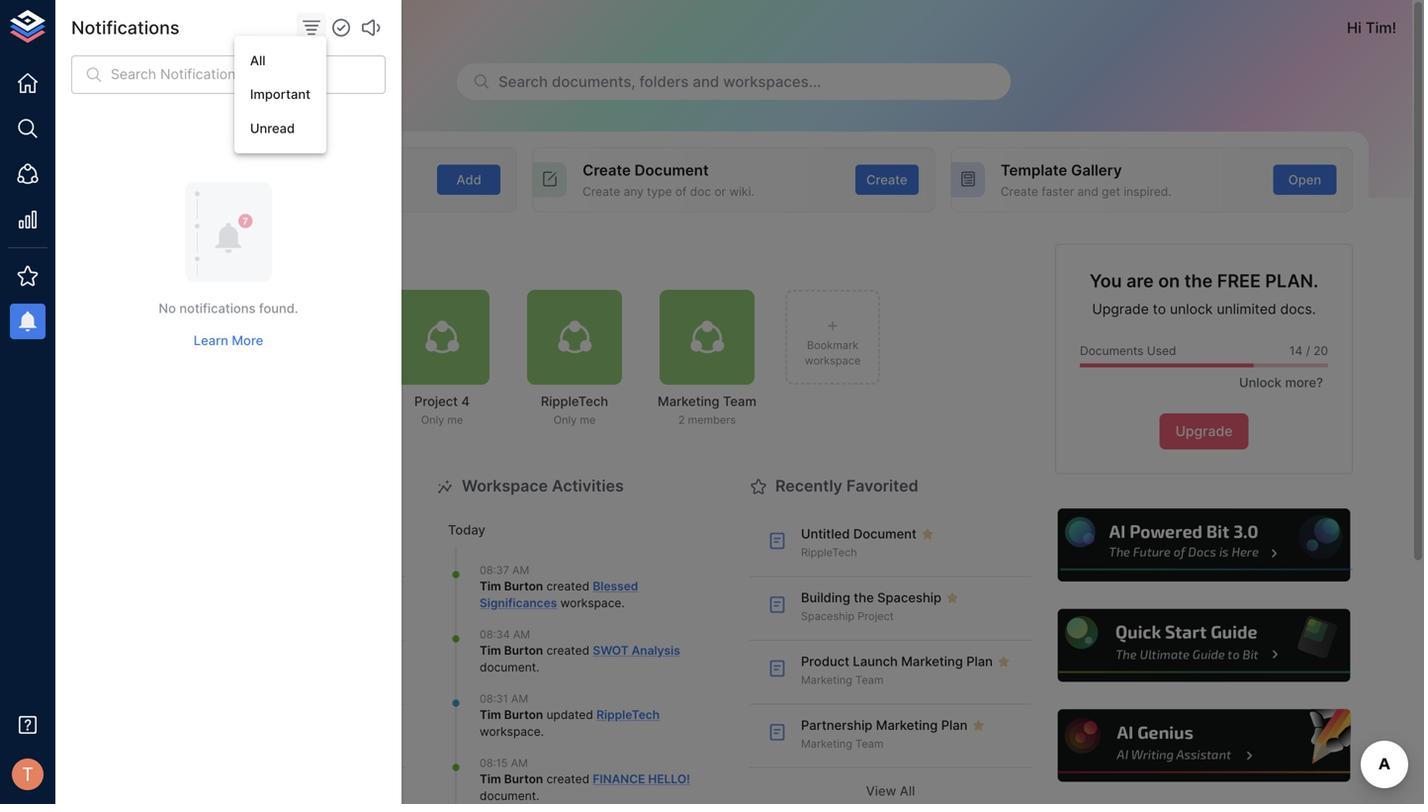 Task type: locate. For each thing, give the bounding box(es) containing it.
more
[[232, 333, 263, 348]]

08:31 am tim burton updated rippletech workspace .
[[480, 693, 660, 739]]

you are on the free plan. upgrade to unlock unlimited docs.
[[1090, 270, 1319, 318]]

1 only from the left
[[421, 414, 444, 427]]

0 vertical spatial and
[[693, 73, 719, 91]]

to
[[1153, 301, 1166, 318]]

1 horizontal spatial and
[[1078, 184, 1099, 199]]

sound on image
[[359, 16, 383, 40]]

1 horizontal spatial or
[[715, 184, 726, 199]]

0 horizontal spatial workspace
[[480, 724, 541, 739]]

created inside "08:15 am tim burton created finance hello! document ."
[[547, 772, 590, 787]]

workspace
[[805, 354, 861, 367], [561, 596, 622, 610], [480, 724, 541, 739]]

spaceship project
[[801, 610, 894, 623]]

tim down 08:34
[[480, 644, 501, 658]]

3 help image from the top
[[1056, 707, 1353, 785]]

open
[[1289, 172, 1322, 187]]

0 vertical spatial upgrade
[[1092, 301, 1149, 318]]

0 vertical spatial created
[[547, 579, 590, 594]]

1 horizontal spatial project
[[858, 610, 894, 623]]

burton inside "08:15 am tim burton created finance hello! document ."
[[504, 772, 543, 787]]

document for swot analysis
[[480, 660, 536, 675]]

add for add workspace collaborate or make it private.
[[165, 161, 194, 179]]

. down the '08:31 am tim burton updated rippletech workspace .'
[[536, 789, 540, 803]]

1 vertical spatial and
[[1078, 184, 1099, 199]]

upgrade down unlock more? button
[[1176, 423, 1233, 440]]

or left make
[[233, 184, 244, 199]]

1 horizontal spatial add
[[457, 172, 482, 187]]

am inside the 08:34 am tim burton created swot analysis document .
[[513, 628, 530, 641]]

r
[[79, 19, 87, 36]]

1 horizontal spatial upgrade
[[1176, 423, 1233, 440]]

0 horizontal spatial spaceship
[[801, 610, 855, 623]]

. inside "08:15 am tim burton created finance hello! document ."
[[536, 789, 540, 803]]

blessed significances link
[[480, 579, 638, 610]]

bookmark workspace
[[805, 339, 861, 367]]

upgrade down you
[[1092, 301, 1149, 318]]

all right "view"
[[900, 784, 915, 799]]

search
[[499, 73, 548, 91]]

20
[[1314, 344, 1329, 358]]

tim for finance hello!
[[480, 772, 501, 787]]

1 marketing team from the top
[[801, 674, 884, 687]]

marketing team down product
[[801, 674, 884, 687]]

tim inside "08:15 am tim burton created finance hello! document ."
[[480, 772, 501, 787]]

project down building the spaceship
[[858, 610, 894, 623]]

08:34 am tim burton created swot analysis document .
[[480, 628, 680, 675]]

add button
[[437, 165, 501, 195]]

0 horizontal spatial all
[[250, 53, 266, 68]]

created left swot
[[547, 644, 590, 658]]

view all
[[866, 784, 915, 799]]

me inside project 4 only me
[[447, 414, 463, 427]]

2 horizontal spatial workspace
[[805, 354, 861, 367]]

team down launch
[[856, 674, 884, 687]]

1 vertical spatial marketing team
[[801, 737, 884, 750]]

partnership marketing plan
[[801, 718, 968, 733]]

1 me from the left
[[447, 414, 463, 427]]

am right 08:15
[[511, 757, 528, 770]]

1 vertical spatial workspace
[[462, 476, 548, 496]]

created
[[547, 579, 590, 594], [547, 644, 590, 658], [547, 772, 590, 787]]

me down the 4
[[447, 414, 463, 427]]

add inside "add" button
[[457, 172, 482, 187]]

2 vertical spatial workspace
[[480, 724, 541, 739]]

document inside the 08:34 am tim burton created swot analysis document .
[[480, 660, 536, 675]]

0 horizontal spatial and
[[693, 73, 719, 91]]

2 burton from the top
[[504, 644, 543, 658]]

1 vertical spatial all
[[900, 784, 915, 799]]

marketing right launch
[[901, 654, 963, 669]]

0 vertical spatial document
[[480, 660, 536, 675]]

0 horizontal spatial document
[[635, 161, 709, 179]]

0 horizontal spatial me
[[447, 414, 463, 427]]

2 help image from the top
[[1056, 606, 1353, 685]]

project
[[415, 394, 458, 409], [858, 610, 894, 623]]

am right 08:31
[[511, 693, 528, 706]]

all
[[250, 53, 266, 68], [900, 784, 915, 799]]

unread button
[[234, 112, 326, 146]]

. down blessed
[[622, 596, 625, 610]]

0 horizontal spatial only
[[421, 414, 444, 427]]

more?
[[1286, 375, 1324, 390]]

burton inside the '08:31 am tim burton updated rippletech workspace .'
[[504, 708, 543, 722]]

4 burton from the top
[[504, 772, 543, 787]]

workspace
[[198, 161, 278, 179], [462, 476, 548, 496]]

bookmark
[[807, 339, 859, 352]]

document for untitled
[[854, 526, 917, 542]]

workspace up 08:15
[[480, 724, 541, 739]]

1 vertical spatial document
[[854, 526, 917, 542]]

document
[[635, 161, 709, 179], [854, 526, 917, 542]]

launch
[[853, 654, 898, 669]]

rippletech for rippletech only me
[[541, 394, 608, 409]]

0 vertical spatial project
[[415, 394, 458, 409]]

0 vertical spatial workspace
[[198, 161, 278, 179]]

mark all read image
[[329, 16, 353, 40]]

spaceship up spaceship project
[[878, 590, 942, 605]]

workspace down bookmark
[[805, 354, 861, 367]]

0 vertical spatial document
[[635, 161, 709, 179]]

upgrade inside button
[[1176, 423, 1233, 440]]

team down partnership marketing plan at the right of the page
[[856, 737, 884, 750]]

create inside template gallery create faster and get inspired.
[[1001, 184, 1039, 199]]

0 vertical spatial help image
[[1056, 506, 1353, 585]]

0 vertical spatial rippletech
[[541, 394, 608, 409]]

bookmarked
[[148, 245, 245, 264]]

burton down 08:15
[[504, 772, 543, 787]]

project inside project 4 only me
[[415, 394, 458, 409]]

0 vertical spatial workspace
[[805, 354, 861, 367]]

.
[[622, 596, 625, 610], [536, 660, 540, 675], [541, 724, 544, 739], [536, 789, 540, 803]]

analysis
[[632, 644, 680, 658]]

am inside the '08:31 am tim burton updated rippletech workspace .'
[[511, 693, 528, 706]]

rippletech down the untitled
[[801, 546, 857, 559]]

burton down 08:34
[[504, 644, 543, 658]]

1 vertical spatial rippletech
[[801, 546, 857, 559]]

the up unlock
[[1185, 270, 1213, 292]]

team for partnership
[[856, 737, 884, 750]]

document inside "08:15 am tim burton created finance hello! document ."
[[480, 789, 536, 803]]

tim down 08:31
[[480, 708, 501, 722]]

and down gallery
[[1078, 184, 1099, 199]]

open button
[[1274, 165, 1337, 195]]

tim down 08:15
[[480, 772, 501, 787]]

team up members
[[723, 394, 757, 409]]

on
[[1159, 270, 1180, 292]]

am inside "08:15 am tim burton created finance hello! document ."
[[511, 757, 528, 770]]

1 created from the top
[[547, 579, 590, 594]]

1 horizontal spatial me
[[580, 414, 596, 427]]

product
[[801, 654, 850, 669]]

2 vertical spatial team
[[856, 737, 884, 750]]

the up spaceship project
[[854, 590, 874, 605]]

today
[[448, 522, 486, 538]]

burton down 08:31
[[504, 708, 543, 722]]

0 vertical spatial plan
[[967, 654, 993, 669]]

1 vertical spatial help image
[[1056, 606, 1353, 685]]

building the spaceship
[[801, 590, 942, 605]]

no notifications found.
[[159, 301, 298, 316]]

1 vertical spatial team
[[856, 674, 884, 687]]

project left the 4
[[415, 394, 458, 409]]

3 created from the top
[[547, 772, 590, 787]]

spaceship down building
[[801, 610, 855, 623]]

workspace down blessed
[[561, 596, 622, 610]]

0 vertical spatial marketing team
[[801, 674, 884, 687]]

08:37 am
[[480, 564, 530, 577]]

no
[[159, 301, 176, 316]]

burton up significances
[[504, 579, 543, 594]]

08:15
[[480, 757, 508, 770]]

1 vertical spatial spaceship
[[801, 610, 855, 623]]

2 or from the left
[[715, 184, 726, 199]]

documents
[[1080, 344, 1144, 358]]

created up workspace .
[[547, 579, 590, 594]]

0 horizontal spatial upgrade
[[1092, 301, 1149, 318]]

all up important
[[250, 53, 266, 68]]

2 vertical spatial created
[[547, 772, 590, 787]]

add
[[165, 161, 194, 179], [457, 172, 482, 187]]

0 horizontal spatial add
[[165, 161, 194, 179]]

0 horizontal spatial workspace
[[198, 161, 278, 179]]

2 created from the top
[[547, 644, 590, 658]]

the
[[1185, 270, 1213, 292], [854, 590, 874, 605]]

favorited
[[847, 476, 919, 496]]

or inside create document create any type of doc or wiki.
[[715, 184, 726, 199]]

. up "08:15 am tim burton created finance hello! document ."
[[541, 724, 544, 739]]

created left 'finance'
[[547, 772, 590, 787]]

08:15 am tim burton created finance hello! document .
[[480, 757, 690, 803]]

am for rippletech
[[511, 693, 528, 706]]

recently
[[776, 476, 843, 496]]

create
[[583, 161, 631, 179], [867, 172, 908, 187], [583, 184, 620, 199], [1001, 184, 1039, 199]]

team for product
[[856, 674, 884, 687]]

3 burton from the top
[[504, 708, 543, 722]]

1 burton from the top
[[504, 579, 543, 594]]

rogue enterprises
[[103, 19, 235, 37]]

upgrade inside you are on the free plan. upgrade to unlock unlimited docs.
[[1092, 301, 1149, 318]]

2 marketing team from the top
[[801, 737, 884, 750]]

marketing up 2
[[658, 394, 720, 409]]

2 only from the left
[[554, 414, 577, 427]]

and right folders
[[693, 73, 719, 91]]

tim inside the '08:31 am tim burton updated rippletech workspace .'
[[480, 708, 501, 722]]

marketing team down partnership at the right
[[801, 737, 884, 750]]

1 horizontal spatial document
[[854, 526, 917, 542]]

1 vertical spatial project
[[858, 610, 894, 623]]

and inside the 'search documents, folders and workspaces...' button
[[693, 73, 719, 91]]

0 horizontal spatial project
[[415, 394, 458, 409]]

get
[[1102, 184, 1121, 199]]

or
[[233, 184, 244, 199], [715, 184, 726, 199]]

1 vertical spatial created
[[547, 644, 590, 658]]

am right 08:34
[[513, 628, 530, 641]]

0 vertical spatial the
[[1185, 270, 1213, 292]]

. up the '08:31 am tim burton updated rippletech workspace .'
[[536, 660, 540, 675]]

only inside rippletech only me
[[554, 414, 577, 427]]

of
[[676, 184, 687, 199]]

document inside create document create any type of doc or wiki.
[[635, 161, 709, 179]]

08:31
[[480, 693, 508, 706]]

document up of
[[635, 161, 709, 179]]

workspace up make
[[198, 161, 278, 179]]

burton for rippletech
[[504, 708, 543, 722]]

1 document from the top
[[480, 660, 536, 675]]

workspace up today
[[462, 476, 548, 496]]

rippletech up activities
[[541, 394, 608, 409]]

unlock
[[1170, 301, 1213, 318]]

tim inside the 08:34 am tim burton created swot analysis document .
[[480, 644, 501, 658]]

untitled document
[[801, 526, 917, 542]]

1 horizontal spatial the
[[1185, 270, 1213, 292]]

1 vertical spatial document
[[480, 789, 536, 803]]

workspace inside the '08:31 am tim burton updated rippletech workspace .'
[[480, 724, 541, 739]]

partnership
[[801, 718, 873, 733]]

14
[[1290, 344, 1303, 358]]

2 vertical spatial help image
[[1056, 707, 1353, 785]]

document down 08:15
[[480, 789, 536, 803]]

marketing team for product
[[801, 674, 884, 687]]

doc
[[690, 184, 711, 199]]

template gallery create faster and get inspired.
[[1001, 161, 1172, 199]]

t button
[[6, 753, 49, 796]]

rippletech right updated
[[597, 708, 660, 722]]

make
[[248, 184, 278, 199]]

0 horizontal spatial or
[[233, 184, 244, 199]]

notifications
[[71, 17, 180, 38]]

1 horizontal spatial workspace
[[462, 476, 548, 496]]

1 help image from the top
[[1056, 506, 1353, 585]]

2 vertical spatial rippletech
[[597, 708, 660, 722]]

marketing down product
[[801, 674, 853, 687]]

1 or from the left
[[233, 184, 244, 199]]

document down favorited
[[854, 526, 917, 542]]

help image
[[1056, 506, 1353, 585], [1056, 606, 1353, 685], [1056, 707, 1353, 785]]

significances
[[480, 596, 557, 610]]

bookmark workspace button
[[785, 290, 880, 385]]

burton for finance
[[504, 772, 543, 787]]

0 horizontal spatial the
[[854, 590, 874, 605]]

burton inside the 08:34 am tim burton created swot analysis document .
[[504, 644, 543, 658]]

1 vertical spatial workspace
[[561, 596, 622, 610]]

add inside add workspace collaborate or make it private.
[[165, 161, 194, 179]]

1 horizontal spatial only
[[554, 414, 577, 427]]

0 vertical spatial team
[[723, 394, 757, 409]]

hi
[[1347, 19, 1362, 37]]

2 document from the top
[[480, 789, 536, 803]]

and inside template gallery create faster and get inspired.
[[1078, 184, 1099, 199]]

hi tim !
[[1347, 19, 1397, 37]]

and
[[693, 73, 719, 91], [1078, 184, 1099, 199]]

1 vertical spatial upgrade
[[1176, 423, 1233, 440]]

tim right hi in the top of the page
[[1366, 19, 1392, 37]]

me up activities
[[580, 414, 596, 427]]

or right doc
[[715, 184, 726, 199]]

document up 08:31
[[480, 660, 536, 675]]

1 horizontal spatial spaceship
[[878, 590, 942, 605]]

am for finance
[[511, 757, 528, 770]]

or inside add workspace collaborate or make it private.
[[233, 184, 244, 199]]

2 me from the left
[[580, 414, 596, 427]]

rogue
[[103, 19, 149, 37]]

created inside the 08:34 am tim burton created swot analysis document .
[[547, 644, 590, 658]]



Task type: describe. For each thing, give the bounding box(es) containing it.
burton for swot
[[504, 644, 543, 658]]

document for finance hello!
[[480, 789, 536, 803]]

free
[[1218, 270, 1261, 292]]

plan.
[[1266, 270, 1319, 292]]

me inside rippletech only me
[[580, 414, 596, 427]]

!
[[1392, 19, 1397, 37]]

it
[[281, 184, 288, 199]]

marketing down partnership at the right
[[801, 737, 853, 750]]

the inside you are on the free plan. upgrade to unlock unlimited docs.
[[1185, 270, 1213, 292]]

search documents, folders and workspaces...
[[499, 73, 822, 91]]

wiki.
[[730, 184, 755, 199]]

docs.
[[1281, 301, 1316, 318]]

recently favorited
[[776, 476, 919, 496]]

folders
[[640, 73, 689, 91]]

workspace inside button
[[805, 354, 861, 367]]

workspaces...
[[723, 73, 822, 91]]

marketing team for partnership
[[801, 737, 884, 750]]

product launch marketing plan
[[801, 654, 993, 669]]

notifications
[[179, 301, 256, 316]]

swot
[[593, 644, 629, 658]]

1 horizontal spatial workspace
[[561, 596, 622, 610]]

14 / 20
[[1290, 344, 1329, 358]]

you
[[1090, 270, 1122, 292]]

type
[[647, 184, 672, 199]]

marketing inside 'marketing team 2 members'
[[658, 394, 720, 409]]

. inside the 08:34 am tim burton created swot analysis document .
[[536, 660, 540, 675]]

marketing team 2 members
[[658, 394, 757, 427]]

documents,
[[552, 73, 636, 91]]

create button
[[856, 165, 919, 195]]

finance hello! link
[[593, 772, 690, 787]]

are
[[1127, 270, 1154, 292]]

activities
[[552, 476, 624, 496]]

t
[[22, 764, 34, 785]]

Search Notifications... text field
[[111, 55, 386, 94]]

view all button
[[750, 776, 1032, 804]]

1 vertical spatial plan
[[941, 718, 968, 733]]

document for create
[[635, 161, 709, 179]]

unlock more?
[[1240, 375, 1324, 390]]

add workspace collaborate or make it private.
[[165, 161, 334, 199]]

project 4 only me
[[415, 394, 470, 427]]

template
[[1001, 161, 1068, 179]]

rippletech inside the '08:31 am tim burton updated rippletech workspace .'
[[597, 708, 660, 722]]

only inside project 4 only me
[[421, 414, 444, 427]]

1 vertical spatial the
[[854, 590, 874, 605]]

created for finance
[[547, 772, 590, 787]]

0 vertical spatial all
[[250, 53, 266, 68]]

search documents, folders and workspaces... button
[[457, 63, 1011, 100]]

rippletech for rippletech
[[801, 546, 857, 559]]

gallery
[[1071, 161, 1122, 179]]

blessed
[[593, 579, 638, 594]]

bookmarked workspaces
[[148, 245, 343, 264]]

private.
[[292, 184, 334, 199]]

documents used
[[1080, 344, 1177, 358]]

add for add
[[457, 172, 482, 187]]

unread
[[250, 121, 295, 136]]

building
[[801, 590, 851, 605]]

am for swot
[[513, 628, 530, 641]]

tim for rippletech
[[480, 708, 501, 722]]

inspired.
[[1124, 184, 1172, 199]]

workspace .
[[557, 596, 625, 610]]

1 horizontal spatial all
[[900, 784, 915, 799]]

am up 'tim burton created'
[[512, 564, 530, 577]]

learn
[[194, 333, 228, 348]]

any
[[624, 184, 644, 199]]

unlock
[[1240, 375, 1282, 390]]

team inside 'marketing team 2 members'
[[723, 394, 757, 409]]

finance
[[593, 772, 645, 787]]

tim for swot analysis
[[480, 644, 501, 658]]

tim down 08:37
[[480, 579, 501, 594]]

unlock more? button
[[1229, 367, 1329, 398]]

collaborate
[[165, 184, 229, 199]]

marketing down "product launch marketing plan"
[[876, 718, 938, 733]]

create inside button
[[867, 172, 908, 187]]

hello!
[[648, 772, 690, 787]]

updated
[[547, 708, 593, 722]]

rippletech link
[[597, 708, 660, 722]]

faster
[[1042, 184, 1075, 199]]

2
[[678, 414, 685, 427]]

important button
[[234, 78, 326, 112]]

untitled
[[801, 526, 850, 542]]

. inside the '08:31 am tim burton updated rippletech workspace .'
[[541, 724, 544, 739]]

workspace activities
[[462, 476, 624, 496]]

upgrade button
[[1160, 414, 1249, 450]]

0 vertical spatial spaceship
[[878, 590, 942, 605]]

workspace inside add workspace collaborate or make it private.
[[198, 161, 278, 179]]

rippletech only me
[[541, 394, 608, 427]]

08:37
[[480, 564, 509, 577]]

members
[[688, 414, 736, 427]]

08:34
[[480, 628, 510, 641]]

created for swot
[[547, 644, 590, 658]]

important
[[250, 87, 311, 102]]

learn more button
[[189, 326, 268, 356]]

found.
[[259, 301, 298, 316]]

blessed significances
[[480, 579, 638, 610]]

create document create any type of doc or wiki.
[[583, 161, 755, 199]]

used
[[1147, 344, 1177, 358]]



Task type: vqa. For each thing, say whether or not it's contained in the screenshot.
first Burton
yes



